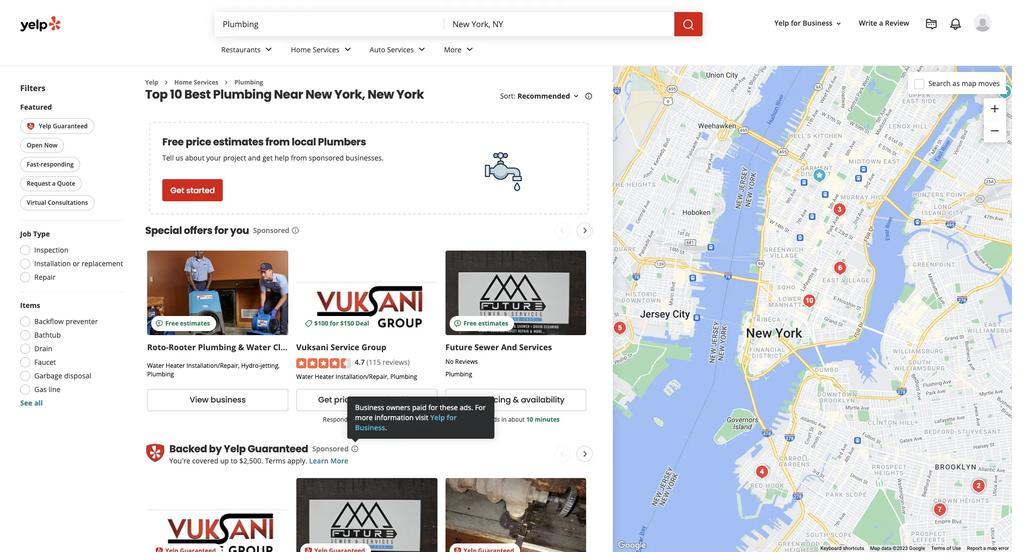 Task type: vqa. For each thing, say whether or not it's contained in the screenshot.
third Select slide image from the top of the Explore Banner Section banner
no



Task type: locate. For each thing, give the bounding box(es) containing it.
0 horizontal spatial 24 chevron down v2 image
[[342, 44, 354, 56]]

faucet
[[34, 358, 56, 368]]

& inside future sewer and services no reviews plumbing get pricing & availability
[[513, 395, 519, 406]]

map left error
[[987, 546, 997, 552]]

about down get pricing & availability
[[359, 416, 376, 424]]

or
[[73, 259, 80, 269]]

these
[[440, 403, 458, 413]]

map
[[962, 78, 977, 88], [987, 546, 997, 552]]

installation/repair, for hydro-
[[186, 362, 240, 371]]

installation/repair, down roto-rooter plumbing & water cleanup link at the left of the page
[[186, 362, 240, 371]]

inspection
[[34, 246, 68, 255]]

0 vertical spatial yelp for business
[[775, 18, 833, 28]]

business inside yelp for business
[[355, 423, 385, 433]]

(115
[[367, 358, 381, 368]]

2 horizontal spatial water
[[296, 373, 313, 381]]

keyboard shortcuts
[[821, 546, 864, 552]]

free price estimates from local plumbers image
[[480, 147, 530, 197]]

previous image
[[556, 225, 568, 237], [556, 449, 568, 461]]

installation/repair, down the 4.7
[[336, 373, 389, 381]]

0 horizontal spatial yelp for business
[[355, 413, 457, 433]]

2 minutes from the left
[[535, 416, 560, 424]]

24 chevron down v2 image inside restaurants link
[[263, 44, 275, 56]]

help
[[275, 153, 289, 163]]

keyboard shortcuts button
[[821, 546, 864, 553]]

get right these
[[467, 395, 481, 406]]

1 horizontal spatial availability
[[521, 395, 565, 406]]

business inside the business owners paid for these ads. for more information visit
[[355, 403, 384, 413]]

your
[[206, 153, 221, 163]]

heater for water heater installation/repair, plumbing
[[315, 373, 334, 381]]

terms of use
[[931, 546, 961, 552]]

0 horizontal spatial new
[[306, 86, 332, 103]]

0 horizontal spatial heater
[[166, 362, 185, 371]]

1 vertical spatial home services
[[174, 78, 218, 87]]

for left 16 chevron down v2 image
[[791, 18, 801, 28]]

backflow
[[34, 317, 64, 327]]

1 get pricing & availability button from the left
[[296, 390, 437, 412]]

$2,500.
[[239, 457, 263, 466]]

0 horizontal spatial responds in about 10 minutes
[[323, 416, 411, 424]]

responds in about 10 minutes down the for
[[472, 416, 560, 424]]

for down these
[[447, 413, 457, 423]]

2 availability from the left
[[521, 395, 565, 406]]

2 24 chevron down v2 image from the left
[[464, 44, 476, 56]]

deal
[[356, 320, 369, 328]]

get left started
[[170, 185, 184, 197]]

more link
[[436, 36, 484, 66]]

home inside business categories element
[[291, 45, 311, 54]]

data
[[881, 546, 891, 552]]

0 vertical spatial next image
[[579, 225, 591, 237]]

free estimates up the rooter
[[165, 320, 210, 328]]

24 chevron down v2 image right auto services
[[416, 44, 428, 56]]

2 pricing from the left
[[483, 395, 511, 406]]

1 horizontal spatial get pricing & availability button
[[445, 390, 586, 412]]

for inside yelp for business
[[447, 413, 457, 423]]

1 24 chevron down v2 image from the left
[[263, 44, 275, 56]]

1 option group from the top
[[17, 230, 125, 286]]

yelp guaranteed button
[[20, 118, 94, 134]]

business
[[803, 18, 833, 28], [355, 403, 384, 413], [355, 423, 385, 433]]

1 vertical spatial next image
[[579, 449, 591, 461]]

0 horizontal spatial a
[[52, 180, 56, 188]]

sponsored right you
[[253, 226, 289, 236]]

tim golden hands image
[[610, 319, 630, 339]]

get inside future sewer and services no reviews plumbing get pricing & availability
[[467, 395, 481, 406]]

and
[[248, 153, 261, 163]]

1 horizontal spatial yelp for business
[[775, 18, 833, 28]]

estimates up the rooter
[[180, 320, 210, 328]]

by
[[209, 442, 222, 457]]

free estimates for future sewer and services
[[464, 320, 508, 328]]

home right 16 chevron right v2 icon
[[174, 78, 192, 87]]

2 vertical spatial a
[[983, 546, 986, 552]]

0 vertical spatial home services
[[291, 45, 340, 54]]

water down 4.7 star rating image
[[296, 373, 313, 381]]

2 responds in about 10 minutes from the left
[[472, 416, 560, 424]]

1 horizontal spatial 24 chevron down v2 image
[[416, 44, 428, 56]]

1 horizontal spatial home services
[[291, 45, 340, 54]]

yelp link
[[145, 78, 158, 87]]

1 vertical spatial business
[[355, 403, 384, 413]]

1 horizontal spatial terms
[[931, 546, 945, 552]]

top
[[145, 86, 168, 103]]

0 vertical spatial more
[[444, 45, 462, 54]]

1 horizontal spatial 16 info v2 image
[[351, 445, 359, 453]]

about down future sewer and services no reviews plumbing get pricing & availability
[[508, 416, 525, 424]]

a right write
[[879, 18, 883, 28]]

water
[[246, 342, 271, 354], [147, 362, 164, 371], [296, 373, 313, 381]]

heater for water heater installation/repair, hydro-jetting, plumbing
[[166, 362, 185, 371]]

price
[[186, 135, 211, 149]]

water heater installation/repair, plumbing
[[296, 373, 417, 381]]

1 previous image from the top
[[556, 225, 568, 237]]

16 info v2 image for backed by yelp guaranteed
[[351, 445, 359, 453]]

home services link
[[283, 36, 362, 66], [174, 78, 218, 87]]

yelp inside 'button'
[[775, 18, 789, 28]]

2 free estimates link from the left
[[445, 251, 586, 336]]

0 vertical spatial map
[[962, 78, 977, 88]]

1 responds from the left
[[323, 416, 351, 424]]

map for error
[[987, 546, 997, 552]]

york,
[[334, 86, 365, 103]]

1 horizontal spatial 10
[[377, 416, 384, 424]]

heater inside water heater installation/repair, hydro-jetting, plumbing
[[166, 362, 185, 371]]

zoom in image
[[989, 103, 1001, 115]]

4.7
[[355, 358, 365, 368]]

responds
[[323, 416, 351, 424], [472, 416, 500, 424]]

1 horizontal spatial a
[[879, 18, 883, 28]]

featured group
[[18, 102, 125, 213]]

dov sewer and drain image
[[930, 501, 950, 521]]

None field
[[223, 19, 437, 30], [453, 19, 666, 30]]

get down 4.7 star rating image
[[318, 395, 332, 406]]

1 vertical spatial installation/repair,
[[336, 373, 389, 381]]

garbage disposal
[[34, 372, 91, 381]]

16 chevron down v2 image
[[572, 92, 580, 100]]

a for write
[[879, 18, 883, 28]]

estimates
[[213, 135, 264, 149], [180, 320, 210, 328], [478, 320, 508, 328]]

1 horizontal spatial get
[[318, 395, 332, 406]]

terms
[[265, 457, 286, 466], [931, 546, 945, 552]]

dov sewer and drain image
[[930, 501, 950, 521]]

0 horizontal spatial home services link
[[174, 78, 218, 87]]

2 horizontal spatial &
[[513, 395, 519, 406]]

virtual consultations button
[[20, 196, 95, 211]]

google image
[[615, 540, 649, 553]]

1 horizontal spatial sponsored
[[312, 444, 349, 454]]

0 horizontal spatial home services
[[174, 78, 218, 87]]

sponsored
[[253, 226, 289, 236], [312, 444, 349, 454]]

free for future sewer and services
[[464, 320, 477, 328]]

1 horizontal spatial home services link
[[283, 36, 362, 66]]

business left 16 chevron down v2 image
[[803, 18, 833, 28]]

new
[[306, 86, 332, 103], [368, 86, 394, 103]]

free estimates link
[[147, 251, 288, 336], [445, 251, 586, 336]]

1 minutes from the left
[[386, 416, 411, 424]]

new left york
[[368, 86, 394, 103]]

1 vertical spatial previous image
[[556, 449, 568, 461]]

search image
[[682, 18, 695, 31]]

plumbing down 'roto-'
[[147, 371, 174, 379]]

4.7 star rating image
[[296, 359, 351, 369]]

1 horizontal spatial pricing
[[483, 395, 511, 406]]

1 vertical spatial yelp for business
[[355, 413, 457, 433]]

0 vertical spatial from
[[266, 135, 290, 149]]

a left quote
[[52, 180, 56, 188]]

sponsored up learn more link
[[312, 444, 349, 454]]

map right as
[[962, 78, 977, 88]]

2 horizontal spatial 10
[[526, 416, 533, 424]]

16 yelp guaranteed v2 image
[[155, 548, 163, 553], [304, 548, 312, 553], [453, 548, 462, 553]]

2 horizontal spatial 16 yelp guaranteed v2 image
[[453, 548, 462, 553]]

write a review link
[[855, 14, 913, 32]]

replacement
[[82, 259, 123, 269]]

2 free estimates from the left
[[464, 320, 508, 328]]

responds in about 10 minutes for future sewer and services
[[472, 416, 560, 424]]

& up more
[[364, 395, 370, 406]]

water down 'roto-'
[[147, 362, 164, 371]]

1 horizontal spatial water
[[246, 342, 271, 354]]

business down more
[[355, 423, 385, 433]]

1 horizontal spatial responds in about 10 minutes
[[472, 416, 560, 424]]

home services link left 16 chevron right v2 image
[[174, 78, 218, 87]]

yelp for business left 16 chevron down v2 image
[[775, 18, 833, 28]]

services left 16 chevron right v2 image
[[194, 78, 218, 87]]

services right auto
[[387, 45, 414, 54]]

recommended
[[517, 91, 570, 101]]

projects image
[[925, 18, 938, 30]]

terms left apply.
[[265, 457, 286, 466]]

2 24 chevron down v2 image from the left
[[416, 44, 428, 56]]

0 horizontal spatial home
[[174, 78, 192, 87]]

0 vertical spatial home
[[291, 45, 311, 54]]

1 vertical spatial water
[[147, 362, 164, 371]]

2 new from the left
[[368, 86, 394, 103]]

from down local
[[291, 153, 307, 163]]

for left you
[[214, 224, 228, 238]]

0 horizontal spatial free estimates link
[[147, 251, 288, 336]]

1 horizontal spatial heater
[[315, 373, 334, 381]]

group
[[984, 98, 1006, 143]]

reviews)
[[383, 358, 410, 368]]

line
[[49, 385, 60, 395]]

16 info v2 image
[[291, 227, 300, 235], [351, 445, 359, 453]]

1 horizontal spatial estimates
[[213, 135, 264, 149]]

16 deal v2 image
[[304, 320, 312, 328]]

fast-responding
[[27, 160, 74, 169]]

24 chevron down v2 image inside the auto services link
[[416, 44, 428, 56]]

free estimates up sewer
[[464, 320, 508, 328]]

1 horizontal spatial about
[[359, 416, 376, 424]]

plumbing inside water heater installation/repair, hydro-jetting, plumbing
[[147, 371, 174, 379]]

24 chevron down v2 image left auto
[[342, 44, 354, 56]]

2 next image from the top
[[579, 449, 591, 461]]

24 chevron down v2 image
[[342, 44, 354, 56], [416, 44, 428, 56]]

water for water heater installation/repair, hydro-jetting, plumbing
[[147, 362, 164, 371]]

water inside water heater installation/repair, hydro-jetting, plumbing
[[147, 362, 164, 371]]

24 chevron down v2 image for restaurants
[[263, 44, 275, 56]]

responds left more
[[323, 416, 351, 424]]

about inside 'free price estimates from local plumbers tell us about your project and get help from sponsored businesses.'
[[185, 153, 204, 163]]

free estimates link for roto-rooter plumbing & water cleanup
[[147, 251, 288, 336]]

new right near
[[306, 86, 332, 103]]

1 horizontal spatial home
[[291, 45, 311, 54]]

1 horizontal spatial free estimates
[[464, 320, 508, 328]]

estimates up project
[[213, 135, 264, 149]]

home services left 16 chevron right v2 image
[[174, 78, 218, 87]]

0 vertical spatial 16 info v2 image
[[291, 227, 300, 235]]

notifications image
[[950, 18, 962, 30]]

reviews
[[455, 358, 478, 367]]

1 horizontal spatial in
[[501, 416, 507, 424]]

1 free estimates link from the left
[[147, 251, 288, 336]]

home services down find text box
[[291, 45, 340, 54]]

0 vertical spatial previous image
[[556, 225, 568, 237]]

1 next image from the top
[[579, 225, 591, 237]]

16 chevron right v2 image
[[222, 79, 231, 87]]

2 horizontal spatial about
[[508, 416, 525, 424]]

services down find text box
[[313, 45, 340, 54]]

yelp for business down owners
[[355, 413, 457, 433]]

1 horizontal spatial 24 chevron down v2 image
[[464, 44, 476, 56]]

estimates for roto-rooter plumbing & water cleanup
[[180, 320, 210, 328]]

1 pricing from the left
[[334, 395, 362, 406]]

future
[[445, 342, 472, 354]]

1 vertical spatial home
[[174, 78, 192, 87]]

tooltip
[[347, 397, 494, 439]]

0 horizontal spatial 16 yelp guaranteed v2 image
[[155, 548, 163, 553]]

1 24 chevron down v2 image from the left
[[342, 44, 354, 56]]

free right 16 free estimates v2 image
[[464, 320, 477, 328]]

0 horizontal spatial pricing
[[334, 395, 362, 406]]

see all
[[20, 399, 43, 408]]

0 vertical spatial option group
[[17, 230, 125, 286]]

2 horizontal spatial a
[[983, 546, 986, 552]]

0 horizontal spatial map
[[962, 78, 977, 88]]

heater down 4.7 star rating image
[[315, 373, 334, 381]]

not just handymen image
[[830, 259, 850, 279]]

from up the help
[[266, 135, 290, 149]]

plumbing down reviews)
[[390, 373, 417, 381]]

free right 16 free estimates v2 icon
[[165, 320, 179, 328]]

in down get pricing & availability
[[352, 416, 357, 424]]

2 vertical spatial water
[[296, 373, 313, 381]]

heater down the rooter
[[166, 362, 185, 371]]

1 vertical spatial terms
[[931, 546, 945, 552]]

estimates up 'future sewer and services' link
[[478, 320, 508, 328]]

0 vertical spatial heater
[[166, 362, 185, 371]]

0 vertical spatial installation/repair,
[[186, 362, 240, 371]]

0 horizontal spatial get pricing & availability button
[[296, 390, 437, 412]]

none field near
[[453, 19, 666, 30]]

0 horizontal spatial 16 info v2 image
[[291, 227, 300, 235]]

home services
[[291, 45, 340, 54], [174, 78, 218, 87]]

1 vertical spatial option group
[[17, 301, 125, 409]]

plumbing down restaurants link
[[213, 86, 272, 103]]

responds in about 10 minutes down get pricing & availability
[[323, 416, 411, 424]]

1 horizontal spatial 16 yelp guaranteed v2 image
[[304, 548, 312, 553]]

in down future sewer and services no reviews plumbing get pricing & availability
[[501, 416, 507, 424]]

auto services
[[370, 45, 414, 54]]

owners
[[386, 403, 410, 413]]

2 option group from the top
[[17, 301, 125, 409]]

see all button
[[20, 399, 43, 408]]

tooltip containing business owners paid for these ads. for more information visit
[[347, 397, 494, 439]]

installation/repair, inside water heater installation/repair, hydro-jetting, plumbing
[[186, 362, 240, 371]]

2 previous image from the top
[[556, 449, 568, 461]]

1 vertical spatial more
[[330, 457, 348, 466]]

sam's plumbing services image
[[969, 477, 989, 497], [969, 477, 989, 497]]

services inside 'link'
[[313, 45, 340, 54]]

get
[[170, 185, 184, 197], [318, 395, 332, 406], [467, 395, 481, 406]]

0 vertical spatial business
[[803, 18, 833, 28]]

2 vertical spatial business
[[355, 423, 385, 433]]

paid
[[412, 403, 427, 413]]

2 none field from the left
[[453, 19, 666, 30]]

2 responds from the left
[[472, 416, 500, 424]]

1 horizontal spatial responds
[[472, 416, 500, 424]]

pricing right ads. at the bottom of the page
[[483, 395, 511, 406]]

roto-rooter plumbing & water cleanup image
[[810, 166, 830, 186]]

type
[[33, 230, 50, 239]]

business owners paid for these ads. for more information visit
[[355, 403, 486, 423]]

2 in from the left
[[501, 416, 507, 424]]

free estimates
[[165, 320, 210, 328], [464, 320, 508, 328]]

a right report
[[983, 546, 986, 552]]

1 horizontal spatial none field
[[453, 19, 666, 30]]

option group
[[17, 230, 125, 286], [17, 301, 125, 409]]

10 for future sewer and services
[[526, 416, 533, 424]]

$100
[[314, 320, 328, 328]]

1 responds in about 10 minutes from the left
[[323, 416, 411, 424]]

10
[[170, 86, 182, 103], [377, 416, 384, 424], [526, 416, 533, 424]]

from
[[266, 135, 290, 149], [291, 153, 307, 163]]

2 horizontal spatial get
[[467, 395, 481, 406]]

next image for 2nd previous image from the bottom of the page
[[579, 225, 591, 237]]

a inside button
[[52, 180, 56, 188]]

1 horizontal spatial new
[[368, 86, 394, 103]]

keyboard
[[821, 546, 842, 552]]

restaurants
[[221, 45, 261, 54]]

local
[[292, 135, 316, 149]]

0 horizontal spatial get
[[170, 185, 184, 197]]

responds down the for
[[472, 416, 500, 424]]

free for roto-rooter plumbing & water cleanup
[[165, 320, 179, 328]]

0 horizontal spatial minutes
[[386, 416, 411, 424]]

yelp for business
[[775, 18, 833, 28], [355, 413, 457, 433]]

preventer
[[66, 317, 98, 327]]

for inside the business owners paid for these ads. for more information visit
[[428, 403, 438, 413]]

1 horizontal spatial more
[[444, 45, 462, 54]]

vuksani
[[296, 342, 328, 354]]

plumbing down reviews on the left bottom of the page
[[445, 371, 472, 379]]

business up more
[[355, 403, 384, 413]]

0 vertical spatial a
[[879, 18, 883, 28]]

0 horizontal spatial water
[[147, 362, 164, 371]]

sort:
[[500, 91, 515, 101]]

services inside future sewer and services no reviews plumbing get pricing & availability
[[519, 342, 552, 354]]

services right and
[[519, 342, 552, 354]]

& right the for
[[513, 395, 519, 406]]

0 horizontal spatial from
[[266, 135, 290, 149]]

zoom out image
[[989, 125, 1001, 137]]

0 horizontal spatial none field
[[223, 19, 437, 30]]

error
[[998, 546, 1009, 552]]

1 vertical spatial map
[[987, 546, 997, 552]]

roto-rooter plumbing & water cleanup
[[147, 342, 306, 354]]

guaranteed
[[53, 122, 88, 131]]

home services link down find text box
[[283, 36, 362, 66]]

business inside 'button'
[[803, 18, 833, 28]]

1 vertical spatial 16 info v2 image
[[351, 445, 359, 453]]

map region
[[522, 0, 1012, 553]]

about right us
[[185, 153, 204, 163]]

group
[[361, 342, 386, 354]]

responds in about 10 minutes for vuksani service group
[[323, 416, 411, 424]]

gas
[[34, 385, 47, 395]]

2 horizontal spatial estimates
[[478, 320, 508, 328]]

24 chevron down v2 image
[[263, 44, 275, 56], [464, 44, 476, 56]]

0 horizontal spatial about
[[185, 153, 204, 163]]

16 free estimates v2 image
[[453, 320, 462, 328]]

none field find
[[223, 19, 437, 30]]

get pricing & availability button for vuksani service group
[[296, 390, 437, 412]]

& up hydro-
[[238, 342, 244, 354]]

next image
[[579, 225, 591, 237], [579, 449, 591, 461]]

1 vertical spatial from
[[291, 153, 307, 163]]

estimates for future sewer and services
[[478, 320, 508, 328]]

pricing up more
[[334, 395, 362, 406]]

16 chevron right v2 image
[[162, 79, 170, 87]]

get inside get started "button"
[[170, 185, 184, 197]]

more inside business categories element
[[444, 45, 462, 54]]

report a map error link
[[967, 546, 1009, 552]]

1 horizontal spatial map
[[987, 546, 997, 552]]

backed by yelp guaranteed
[[169, 442, 308, 457]]

for right paid
[[428, 403, 438, 413]]

water up hydro-
[[246, 342, 271, 354]]

apply.
[[287, 457, 307, 466]]

24 chevron down v2 image inside more link
[[464, 44, 476, 56]]

0 horizontal spatial sponsored
[[253, 226, 289, 236]]

0 horizontal spatial 24 chevron down v2 image
[[263, 44, 275, 56]]

plumbing right 16 chevron right v2 image
[[235, 78, 263, 87]]

2 get pricing & availability button from the left
[[445, 390, 586, 412]]

home down find 'field'
[[291, 45, 311, 54]]

1 in from the left
[[352, 416, 357, 424]]

terms left of
[[931, 546, 945, 552]]

1 none field from the left
[[223, 19, 437, 30]]

map data ©2023 google
[[870, 546, 925, 552]]

roto-rooter plumbing & water cleanup link
[[147, 342, 306, 354]]

1 free estimates from the left
[[165, 320, 210, 328]]

disposal
[[64, 372, 91, 381]]

None search field
[[215, 12, 705, 36]]

0 horizontal spatial free estimates
[[165, 320, 210, 328]]

free up tell
[[162, 135, 184, 149]]

roto-
[[147, 342, 169, 354]]

16 free estimates v2 image
[[155, 320, 163, 328]]

1 vertical spatial heater
[[315, 373, 334, 381]]

1 vertical spatial a
[[52, 180, 56, 188]]

1 horizontal spatial minutes
[[535, 416, 560, 424]]

.
[[385, 423, 387, 433]]



Task type: describe. For each thing, give the bounding box(es) containing it.
ads.
[[460, 403, 473, 413]]

24 chevron down v2 image for more
[[464, 44, 476, 56]]

and
[[501, 342, 517, 354]]

view
[[190, 395, 209, 406]]

york
[[396, 86, 424, 103]]

recommended button
[[517, 91, 580, 101]]

for inside 'button'
[[791, 18, 801, 28]]

search
[[928, 78, 951, 88]]

option group containing job type
[[17, 230, 125, 286]]

rose hill plumbing image
[[830, 200, 850, 220]]

sponsored for backed by yelp guaranteed
[[312, 444, 349, 454]]

yelp guaranteed
[[224, 442, 308, 457]]

1 16 yelp guaranteed v2 image from the left
[[155, 548, 163, 553]]

1 availability from the left
[[372, 395, 415, 406]]

option group containing items
[[17, 301, 125, 409]]

responding
[[41, 160, 74, 169]]

24 chevron down v2 image for home services
[[342, 44, 354, 56]]

now
[[44, 141, 58, 150]]

search as map moves
[[928, 78, 1000, 88]]

a for request
[[52, 180, 56, 188]]

16 info v2 image for special offers for you
[[291, 227, 300, 235]]

open now button
[[20, 138, 64, 153]]

1 horizontal spatial from
[[291, 153, 307, 163]]

view business
[[190, 395, 246, 406]]

next image for second previous image
[[579, 449, 591, 461]]

job type
[[20, 230, 50, 239]]

plumbing link
[[235, 78, 263, 87]]

auto
[[370, 45, 385, 54]]

see
[[20, 399, 32, 408]]

installation
[[34, 259, 71, 269]]

use
[[952, 546, 961, 552]]

get for get pricing & availability
[[318, 395, 332, 406]]

about for vuksani service group
[[359, 416, 376, 424]]

request a quote
[[27, 180, 75, 188]]

home services inside 'link'
[[291, 45, 340, 54]]

4.7 (115 reviews)
[[355, 358, 410, 368]]

request
[[27, 180, 50, 188]]

3 16 yelp guaranteed v2 image from the left
[[453, 548, 462, 553]]

0 horizontal spatial &
[[238, 342, 244, 354]]

2 16 yelp guaranteed v2 image from the left
[[304, 548, 312, 553]]

repair
[[34, 273, 56, 282]]

open
[[27, 141, 43, 150]]

future sewer and services no reviews plumbing get pricing & availability
[[445, 342, 565, 406]]

1 horizontal spatial &
[[364, 395, 370, 406]]

bathtub
[[34, 331, 61, 340]]

yelp for business button
[[770, 14, 847, 32]]

best
[[184, 86, 211, 103]]

water heater installation/repair, hydro-jetting, plumbing
[[147, 362, 280, 379]]

0 vertical spatial terms
[[265, 457, 286, 466]]

1 vertical spatial home services link
[[174, 78, 218, 87]]

sponsored for special offers for you
[[253, 226, 289, 236]]

16 chevron down v2 image
[[835, 19, 843, 28]]

for left $150
[[330, 320, 339, 328]]

christina o. image
[[974, 14, 992, 32]]

24 chevron down v2 image for auto services
[[416, 44, 428, 56]]

estimates inside 'free price estimates from local plumbers tell us about your project and get help from sponsored businesses.'
[[213, 135, 264, 149]]

0 vertical spatial water
[[246, 342, 271, 354]]

open now
[[27, 141, 58, 150]]

Find text field
[[223, 19, 437, 30]]

$100 for $150 deal
[[314, 320, 369, 328]]

sponsored
[[309, 153, 344, 163]]

of
[[947, 546, 951, 552]]

hydro-
[[241, 362, 261, 371]]

a for report
[[983, 546, 986, 552]]

yelp inside yelp for business
[[430, 413, 445, 423]]

no
[[445, 358, 454, 367]]

map for moves
[[962, 78, 977, 88]]

cleanup
[[273, 342, 306, 354]]

items
[[20, 301, 40, 311]]

free estimates for roto-rooter plumbing & water cleanup
[[165, 320, 210, 328]]

started
[[186, 185, 215, 197]]

0 horizontal spatial 10
[[170, 86, 182, 103]]

featured
[[20, 102, 52, 112]]

up
[[220, 457, 229, 466]]

virtual
[[27, 199, 46, 207]]

service
[[331, 342, 359, 354]]

bullseye mechanical corp. image
[[799, 291, 820, 312]]

16 yelp guaranteed v2 image
[[27, 123, 35, 131]]

plumbing up water heater installation/repair, hydro-jetting, plumbing
[[198, 342, 236, 354]]

in for future sewer and services
[[501, 416, 507, 424]]

user actions element
[[766, 13, 1006, 75]]

0 horizontal spatial more
[[330, 457, 348, 466]]

view business link
[[147, 390, 288, 412]]

map
[[870, 546, 880, 552]]

business categories element
[[213, 36, 992, 66]]

google
[[909, 546, 925, 552]]

vuksani service group image
[[995, 82, 1012, 102]]

us
[[176, 153, 183, 163]]

fast-
[[27, 160, 41, 169]]

drain
[[34, 344, 52, 354]]

water for water heater installation/repair, plumbing
[[296, 373, 313, 381]]

quote
[[57, 180, 75, 188]]

free estimates link for future sewer and services
[[445, 251, 586, 336]]

filters
[[20, 83, 45, 94]]

job
[[20, 230, 31, 239]]

vuksani service group image
[[995, 82, 1012, 102]]

minutes for future sewer and services
[[535, 416, 560, 424]]

in for vuksani service group
[[352, 416, 357, 424]]

jetting,
[[260, 362, 280, 371]]

virtual consultations
[[27, 199, 88, 207]]

consultations
[[48, 199, 88, 207]]

16 info v2 image
[[585, 92, 593, 100]]

responds for future sewer and services
[[472, 416, 500, 424]]

about for future sewer and services
[[508, 416, 525, 424]]

vuksani service group
[[296, 342, 386, 354]]

you're covered up to $2,500. terms apply. learn more
[[169, 457, 348, 466]]

near
[[274, 86, 303, 103]]

10 for vuksani service group
[[377, 416, 384, 424]]

moves
[[978, 78, 1000, 88]]

pricing inside future sewer and services no reviews plumbing get pricing & availability
[[483, 395, 511, 406]]

fast-responding button
[[20, 157, 80, 173]]

all
[[34, 399, 43, 408]]

write a review
[[859, 18, 909, 28]]

special
[[145, 224, 182, 238]]

free inside 'free price estimates from local plumbers tell us about your project and get help from sponsored businesses.'
[[162, 135, 184, 149]]

you
[[230, 224, 249, 238]]

plumbing inside future sewer and services no reviews plumbing get pricing & availability
[[445, 371, 472, 379]]

businesses.
[[346, 153, 384, 163]]

request a quote button
[[20, 177, 82, 192]]

special offers for you
[[145, 224, 249, 238]]

installation/repair, for plumbing
[[336, 373, 389, 381]]

get for get started
[[170, 185, 184, 197]]

plumbers
[[318, 135, 366, 149]]

availability inside future sewer and services no reviews plumbing get pricing & availability
[[521, 395, 565, 406]]

yelp for business inside tooltip
[[355, 413, 457, 433]]

gas line
[[34, 385, 60, 395]]

vuksani service group link
[[296, 342, 386, 354]]

yelp for business inside 'button'
[[775, 18, 833, 28]]

get started button
[[162, 180, 223, 202]]

michael donahue plumbing & heating image
[[752, 463, 772, 483]]

restaurants link
[[213, 36, 283, 66]]

1 new from the left
[[306, 86, 332, 103]]

review
[[885, 18, 909, 28]]

more
[[355, 413, 373, 423]]

auto services link
[[362, 36, 436, 66]]

minutes for vuksani service group
[[386, 416, 411, 424]]

shortcuts
[[843, 546, 864, 552]]

yelp inside button
[[39, 122, 51, 131]]

get pricing & availability button for future sewer and services
[[445, 390, 586, 412]]

Near text field
[[453, 19, 666, 30]]

write
[[859, 18, 877, 28]]

learn
[[309, 457, 329, 466]]

responds for vuksani service group
[[323, 416, 351, 424]]



